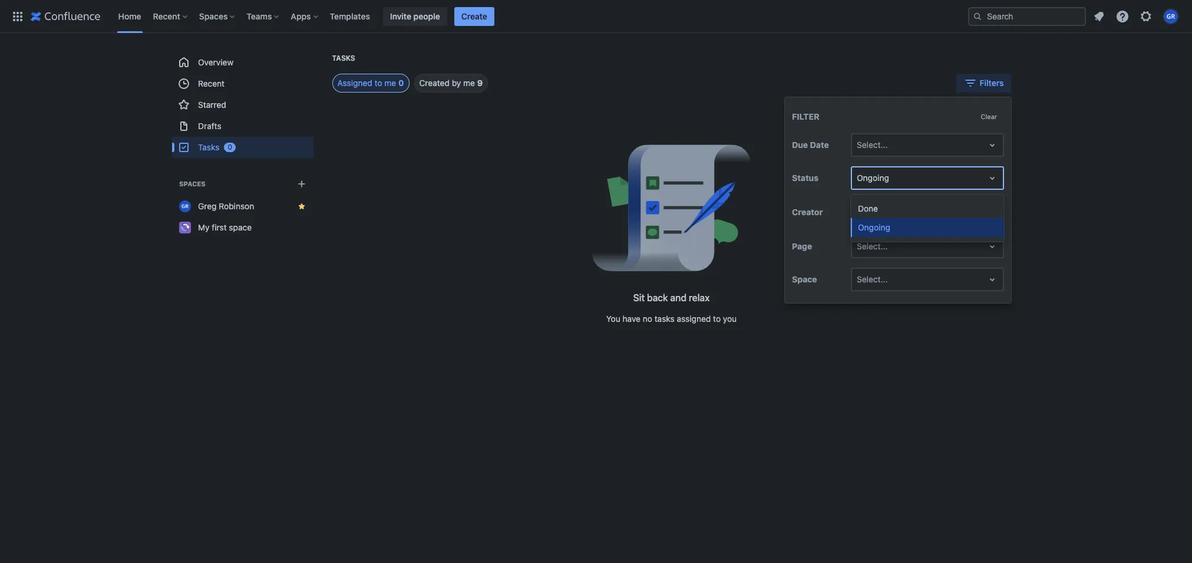 Task type: describe. For each thing, give the bounding box(es) containing it.
my first space link
[[172, 217, 313, 238]]

recent link
[[172, 73, 313, 94]]

global element
[[7, 0, 966, 33]]

apps
[[291, 11, 311, 21]]

invite people
[[390, 11, 440, 21]]

due
[[793, 140, 809, 150]]

you
[[723, 314, 737, 324]]

search or select by name
[[856, 207, 953, 217]]

search
[[856, 207, 883, 217]]

1 vertical spatial by
[[920, 207, 929, 217]]

done
[[859, 204, 879, 214]]

1 vertical spatial ongoing
[[859, 222, 891, 232]]

1 horizontal spatial tasks
[[332, 54, 355, 63]]

back
[[647, 292, 668, 303]]

9
[[478, 78, 483, 88]]

space
[[229, 222, 252, 232]]

0 vertical spatial ongoing
[[857, 173, 890, 183]]

teams button
[[243, 7, 284, 26]]

and
[[671, 292, 687, 303]]

you
[[607, 314, 621, 324]]

select
[[895, 207, 918, 217]]

invite people button
[[383, 7, 447, 26]]

teams
[[247, 11, 272, 21]]

create link
[[454, 7, 495, 26]]

drafts link
[[172, 116, 313, 137]]

have
[[623, 314, 641, 324]]

1 vertical spatial to
[[714, 314, 721, 324]]

assigned
[[677, 314, 711, 324]]

date
[[811, 140, 830, 150]]

spaces button
[[196, 7, 240, 26]]

0 inside 'group'
[[228, 143, 232, 152]]

status element
[[851, 166, 1005, 242]]

apps button
[[287, 7, 323, 26]]

search image
[[974, 11, 983, 21]]

filter
[[793, 111, 820, 121]]

me for by
[[464, 78, 475, 88]]

assigned
[[338, 78, 373, 88]]

filters
[[980, 78, 1004, 88]]

due date element
[[851, 133, 1005, 157]]

open image for status
[[986, 171, 1000, 185]]

banner containing home
[[0, 0, 1193, 33]]

starred link
[[172, 94, 313, 116]]

you have no tasks assigned to you
[[607, 314, 737, 324]]

sit back and relax
[[634, 292, 710, 303]]

my
[[198, 222, 209, 232]]

select... for page
[[857, 241, 888, 251]]

Search field
[[969, 7, 1087, 26]]

page
[[793, 241, 813, 251]]

space
[[793, 274, 818, 284]]

sit
[[634, 292, 645, 303]]

my first space
[[198, 222, 252, 232]]

name
[[932, 207, 953, 217]]

1 vertical spatial recent
[[198, 78, 224, 88]]



Task type: locate. For each thing, give the bounding box(es) containing it.
group
[[172, 52, 313, 158]]

3 open image from the top
[[986, 239, 1000, 254]]

no
[[643, 314, 653, 324]]

recent right home
[[153, 11, 180, 21]]

select... for due date
[[857, 140, 888, 150]]

open image inside due date element
[[986, 138, 1000, 152]]

0
[[399, 78, 404, 88], [228, 143, 232, 152]]

recent inside popup button
[[153, 11, 180, 21]]

ongoing
[[857, 173, 890, 183], [859, 222, 891, 232]]

0 horizontal spatial by
[[452, 78, 461, 88]]

created by me 9
[[420, 78, 483, 88]]

tasks
[[332, 54, 355, 63], [198, 142, 219, 152]]

1 horizontal spatial to
[[714, 314, 721, 324]]

greg robinson link
[[172, 196, 313, 217]]

2 select... from the top
[[857, 241, 888, 251]]

first
[[212, 222, 227, 232]]

appswitcher icon image
[[11, 9, 25, 23]]

1 select... from the top
[[857, 140, 888, 150]]

to
[[375, 78, 382, 88], [714, 314, 721, 324]]

1 horizontal spatial by
[[920, 207, 929, 217]]

0 horizontal spatial 0
[[228, 143, 232, 152]]

tasks
[[655, 314, 675, 324]]

or
[[885, 207, 893, 217]]

relax
[[689, 292, 710, 303]]

me right assigned
[[385, 78, 396, 88]]

1 horizontal spatial recent
[[198, 78, 224, 88]]

open image for due date
[[986, 138, 1000, 152]]

0 vertical spatial 0
[[399, 78, 404, 88]]

2 me from the left
[[464, 78, 475, 88]]

me for to
[[385, 78, 396, 88]]

recent up starred
[[198, 78, 224, 88]]

ongoing up done
[[857, 173, 890, 183]]

status
[[793, 173, 819, 183]]

0 left created
[[399, 78, 404, 88]]

0 vertical spatial tasks
[[332, 54, 355, 63]]

1 vertical spatial select...
[[857, 241, 888, 251]]

0 horizontal spatial to
[[375, 78, 382, 88]]

recent
[[153, 11, 180, 21], [198, 78, 224, 88]]

2 open image from the top
[[986, 171, 1000, 185]]

open image for page
[[986, 239, 1000, 254]]

0 down drafts link
[[228, 143, 232, 152]]

tasks inside 'group'
[[198, 142, 219, 152]]

select...
[[857, 140, 888, 150], [857, 241, 888, 251], [857, 274, 888, 284]]

1 me from the left
[[385, 78, 396, 88]]

to inside tab list
[[375, 78, 382, 88]]

1 horizontal spatial 0
[[399, 78, 404, 88]]

overview
[[198, 57, 233, 67]]

greg
[[198, 201, 216, 211]]

creator
[[793, 207, 823, 217]]

spaces up the greg
[[179, 180, 205, 188]]

tasks down drafts
[[198, 142, 219, 152]]

select... inside due date element
[[857, 140, 888, 150]]

robinson
[[219, 201, 254, 211]]

due date
[[793, 140, 830, 150]]

0 vertical spatial spaces
[[199, 11, 228, 21]]

ongoing down 'search'
[[859, 222, 891, 232]]

me left 9
[[464, 78, 475, 88]]

tasks up assigned
[[332, 54, 355, 63]]

home
[[118, 11, 141, 21]]

starred
[[198, 100, 226, 110]]

created
[[420, 78, 450, 88]]

people
[[414, 11, 440, 21]]

assigned to me 0
[[338, 78, 404, 88]]

tab list
[[318, 74, 488, 93]]

create a space image
[[295, 177, 309, 191]]

0 horizontal spatial me
[[385, 78, 396, 88]]

1 vertical spatial 0
[[228, 143, 232, 152]]

0 vertical spatial to
[[375, 78, 382, 88]]

create
[[462, 11, 488, 21]]

me
[[385, 78, 396, 88], [464, 78, 475, 88]]

4 open image from the top
[[986, 273, 1000, 287]]

by right created
[[452, 78, 461, 88]]

1 open image from the top
[[986, 138, 1000, 152]]

spaces inside spaces "popup button"
[[199, 11, 228, 21]]

open image inside status element
[[986, 171, 1000, 185]]

by inside tab list
[[452, 78, 461, 88]]

templates link
[[326, 7, 374, 26]]

clear
[[981, 113, 998, 120]]

filters button
[[957, 74, 1012, 93]]

recent button
[[150, 7, 192, 26]]

3 select... from the top
[[857, 274, 888, 284]]

1 vertical spatial tasks
[[198, 142, 219, 152]]

settings icon image
[[1140, 9, 1154, 23]]

overview link
[[172, 52, 313, 73]]

by left "name"
[[920, 207, 929, 217]]

0 inside tab list
[[399, 78, 404, 88]]

0 vertical spatial recent
[[153, 11, 180, 21]]

to right assigned
[[375, 78, 382, 88]]

unstar this space image
[[297, 202, 306, 211]]

spaces right recent popup button
[[199, 11, 228, 21]]

clear button
[[974, 109, 1005, 124]]

0 vertical spatial by
[[452, 78, 461, 88]]

2 vertical spatial select...
[[857, 274, 888, 284]]

open image for space
[[986, 273, 1000, 287]]

greg robinson
[[198, 201, 254, 211]]

0 vertical spatial select...
[[857, 140, 888, 150]]

help icon image
[[1116, 9, 1130, 23]]

1 vertical spatial spaces
[[179, 180, 205, 188]]

drafts
[[198, 121, 221, 131]]

templates
[[330, 11, 370, 21]]

1 horizontal spatial me
[[464, 78, 475, 88]]

spaces
[[199, 11, 228, 21], [179, 180, 205, 188]]

home link
[[115, 7, 145, 26]]

by
[[452, 78, 461, 88], [920, 207, 929, 217]]

invite
[[390, 11, 412, 21]]

open image
[[986, 138, 1000, 152], [986, 171, 1000, 185], [986, 239, 1000, 254], [986, 273, 1000, 287]]

0 horizontal spatial tasks
[[198, 142, 219, 152]]

select... for space
[[857, 274, 888, 284]]

group containing overview
[[172, 52, 313, 158]]

notification icon image
[[1093, 9, 1107, 23]]

to left you
[[714, 314, 721, 324]]

0 horizontal spatial recent
[[153, 11, 180, 21]]

banner
[[0, 0, 1193, 33]]

tab list containing assigned to me
[[318, 74, 488, 93]]

confluence image
[[31, 9, 101, 23], [31, 9, 101, 23]]



Task type: vqa. For each thing, say whether or not it's contained in the screenshot.
add shortcut icon
no



